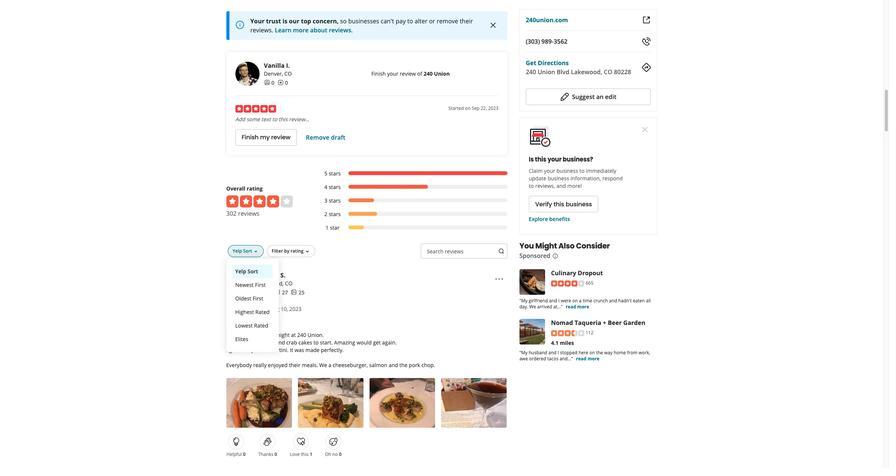 Task type: vqa. For each thing, say whether or not it's contained in the screenshot.
Seattle, in 'Nolan P. Seattle, WA'
no



Task type: locate. For each thing, give the bounding box(es) containing it.
1 vertical spatial their
[[289, 362, 301, 369]]

to right pay
[[407, 17, 413, 25]]

+
[[603, 319, 607, 327]]

1 horizontal spatial their
[[460, 17, 473, 25]]

5 star rating image up the 'some'
[[235, 105, 276, 113]]

rating right overall
[[247, 185, 263, 192]]

"my left husband
[[520, 350, 528, 356]]

0 down vanilla i. denver, co at the left top of the page
[[285, 79, 288, 86]]

16 chevron down v2 image
[[253, 249, 259, 255], [304, 249, 310, 255]]

reviews element for vanilla
[[278, 79, 288, 87]]

240 down get on the right top of the page
[[526, 68, 536, 76]]

this up 'benefits'
[[554, 200, 565, 209]]

some
[[247, 116, 260, 123]]

24 external link v2 image
[[642, 15, 651, 24]]

get
[[526, 59, 537, 67]]

started
[[449, 105, 464, 111]]

0 horizontal spatial finish
[[242, 133, 259, 142]]

1 horizontal spatial reviews.
[[329, 26, 353, 34]]

co inside get directions 240 union blvd lakewood, co 80228
[[604, 68, 613, 76]]

aug 10, 2023
[[270, 305, 302, 313]]

16 chevron down v2 image for yelp sort
[[253, 249, 259, 255]]

stars for 4 stars
[[329, 183, 341, 191]]

16 chevron down v2 image inside yelp sort dropdown button
[[253, 249, 259, 255]]

27
[[282, 289, 288, 296]]

reviews element down denver,
[[278, 79, 288, 87]]

1 vertical spatial friends element
[[255, 289, 272, 296]]

an left edit
[[597, 93, 604, 101]]

review
[[400, 70, 416, 77], [271, 133, 291, 142]]

3 stars from the top
[[329, 197, 341, 204]]

start.
[[320, 339, 333, 346]]

0 vertical spatial read more link
[[566, 304, 590, 310]]

first down newest first button
[[253, 295, 263, 302]]

edit
[[605, 93, 617, 101]]

martini.
[[269, 347, 289, 354]]

i inside we had a wonderful night at 240 union. we got the mussels and crab cakes to start. amazing would get again. i got an espresso martini. it was made perfectly.
[[226, 347, 228, 354]]

would
[[357, 339, 372, 346]]

sort inside dropdown button
[[243, 248, 252, 254]]

lowest
[[235, 322, 253, 329]]

2 vertical spatial business
[[566, 200, 592, 209]]

co inside vanilla i. denver, co
[[284, 70, 292, 77]]

i inside "my girlfriend and i were on a time crunch and hadn't eaten all day. we arrived at…"
[[559, 298, 560, 304]]

0 horizontal spatial the
[[245, 339, 253, 346]]

suggest an edit
[[572, 93, 617, 101]]

photos element
[[291, 289, 305, 296]]

16 chevron down v2 image up yelp sort button
[[253, 249, 259, 255]]

our
[[289, 17, 300, 25]]

4 for 4 photos
[[234, 318, 236, 324]]

we left had
[[226, 332, 234, 339]]

star
[[330, 224, 340, 231]]

1 vertical spatial "my
[[520, 350, 528, 356]]

nomad taqueria + beer garden
[[551, 319, 646, 327]]

get
[[373, 339, 381, 346]]

a right had
[[246, 332, 249, 339]]

yelp sort
[[233, 248, 252, 254], [235, 268, 258, 275]]

1 vertical spatial yelp
[[235, 268, 246, 275]]

we had a wonderful night at 240 union. we got the mussels and crab cakes to start. amazing would get again. i got an espresso martini. it was made perfectly.
[[226, 332, 397, 354]]

first inside newest first button
[[255, 281, 266, 289]]

top
[[301, 17, 311, 25]]

the left way
[[597, 350, 603, 356]]

union down get directions link
[[538, 68, 556, 76]]

0 vertical spatial 1
[[326, 224, 329, 231]]

4 stars from the top
[[329, 211, 341, 218]]

review right my
[[271, 133, 291, 142]]

sort up yelp sort button
[[243, 248, 252, 254]]

  text field
[[421, 244, 508, 259]]

0 horizontal spatial a
[[246, 332, 249, 339]]

"my inside "my husband and i stopped here on the way home from work, awe ordered tacos and…"
[[520, 350, 528, 356]]

yelp sort for yelp sort dropdown button
[[233, 248, 252, 254]]

read more for dropout
[[566, 304, 590, 310]]

friends element for vanilla i.
[[264, 79, 275, 87]]

this inside verify this business link
[[554, 200, 565, 209]]

and left the were
[[549, 298, 558, 304]]

read right at…"
[[566, 304, 576, 310]]

you might also consider
[[520, 241, 610, 251]]

1 vertical spatial reviews
[[445, 248, 464, 255]]

2 horizontal spatial (0 reactions) element
[[339, 451, 342, 458]]

to down update
[[529, 182, 534, 190]]

1 "my from the top
[[520, 298, 528, 304]]

0 right no
[[339, 451, 342, 458]]

0 horizontal spatial (0 reactions) element
[[243, 451, 246, 458]]

rated
[[255, 309, 270, 316], [254, 322, 268, 329]]

4 inside the filter reviews by 4 stars rating element
[[324, 183, 327, 191]]

pay
[[396, 17, 406, 25]]

240 right at
[[297, 332, 306, 339]]

2 horizontal spatial the
[[597, 350, 603, 356]]

co left '80228'
[[604, 68, 613, 76]]

16 review v2 image left 27
[[275, 290, 281, 296]]

(0 reactions) element right no
[[339, 451, 342, 458]]

1 stars from the top
[[329, 170, 341, 177]]

0 inside reviews element
[[285, 79, 288, 86]]

1 vertical spatial read more
[[576, 356, 600, 362]]

1 vertical spatial reviews element
[[275, 289, 288, 296]]

friends element
[[264, 79, 275, 87], [255, 289, 272, 296]]

and down 4.1
[[549, 350, 557, 356]]

1 vertical spatial 2023
[[290, 305, 302, 313]]

0 horizontal spatial their
[[289, 362, 301, 369]]

0 vertical spatial "my
[[520, 298, 528, 304]]

their left meals.
[[289, 362, 301, 369]]

0 vertical spatial 4
[[324, 183, 327, 191]]

more left way
[[588, 356, 600, 362]]

16 info v2 image
[[552, 253, 558, 259]]

1 horizontal spatial 16 chevron down v2 image
[[304, 249, 310, 255]]

2 (0 reactions) element from the left
[[275, 451, 277, 458]]

16 camera v2 image
[[226, 317, 232, 324]]

0 vertical spatial first
[[255, 281, 266, 289]]

1 right love
[[310, 451, 312, 458]]

newest first button
[[232, 278, 273, 292]]

this right "is"
[[535, 155, 547, 164]]

finish your review of 240 union
[[371, 70, 450, 77]]

1 vertical spatial 1
[[310, 451, 312, 458]]

16 review v2 image
[[278, 80, 284, 86], [275, 290, 281, 296]]

0 horizontal spatial reviews.
[[250, 26, 273, 34]]

the for we had a wonderful night at 240 union. we got the mussels and crab cakes to start. amazing would get again. i got an espresso martini. it was made perfectly.
[[245, 339, 253, 346]]

0 vertical spatial their
[[460, 17, 473, 25]]

10,
[[281, 305, 288, 313]]

filter reviews by 5 stars rating element
[[317, 170, 508, 177]]

1 vertical spatial read
[[576, 356, 587, 362]]

1 vertical spatial sort
[[248, 268, 258, 275]]

16 friends v2 image
[[264, 80, 270, 86]]

read more link up the taqueria at the right bottom
[[566, 304, 590, 310]]

stars down 5 stars
[[329, 183, 341, 191]]

co inside jennifer s. broomfield, co
[[285, 280, 293, 287]]

reviews element containing 0
[[278, 79, 288, 87]]

union inside get directions 240 union blvd lakewood, co 80228
[[538, 68, 556, 76]]

1 vertical spatial 16 review v2 image
[[275, 290, 281, 296]]

rated for lowest rated
[[254, 322, 268, 329]]

5 star rating image for started
[[235, 105, 276, 113]]

1 vertical spatial rated
[[254, 322, 268, 329]]

0 vertical spatial a
[[579, 298, 582, 304]]

0 vertical spatial read more
[[566, 304, 590, 310]]

0 vertical spatial review
[[400, 70, 416, 77]]

4 star rating image down culinary
[[551, 281, 585, 287]]

1 vertical spatial 5 star rating image
[[226, 305, 267, 313]]

1 horizontal spatial 4 star rating image
[[551, 281, 585, 287]]

finish my review
[[242, 133, 291, 142]]

more for culinary
[[578, 304, 590, 310]]

1 vertical spatial an
[[238, 347, 245, 354]]

stars
[[329, 170, 341, 177], [329, 183, 341, 191], [329, 197, 341, 204], [329, 211, 341, 218]]

a left time
[[579, 298, 582, 304]]

rating inside the filter by rating popup button
[[291, 248, 304, 254]]

0 horizontal spatial union
[[434, 70, 450, 77]]

this left (1 reaction) element on the bottom left of page
[[301, 451, 309, 458]]

0 vertical spatial the
[[245, 339, 253, 346]]

(0 reactions) element for thanks 0
[[275, 451, 277, 458]]

more!
[[568, 182, 582, 190]]

1 horizontal spatial finish
[[371, 70, 386, 77]]

(1 reaction) element
[[310, 451, 312, 458]]

5 star rating image down 'oldest first'
[[226, 305, 267, 313]]

explore benefits
[[529, 216, 570, 223]]

16 chevron down v2 image for filter by rating
[[304, 249, 310, 255]]

union right 'of'
[[434, 70, 450, 77]]

0 horizontal spatial 4
[[234, 318, 236, 324]]

2 "my from the top
[[520, 350, 528, 356]]

and left hadn't
[[609, 298, 617, 304]]

4 star rating image down overall rating
[[226, 195, 293, 208]]

i
[[559, 298, 560, 304], [226, 347, 228, 354], [558, 350, 559, 356]]

we inside "my girlfriend and i were on a time crunch and hadn't eaten all day. we arrived at…"
[[530, 304, 536, 310]]

co down i. on the top of page
[[284, 70, 292, 77]]

0 horizontal spatial 2023
[[290, 305, 302, 313]]

stars right 5
[[329, 170, 341, 177]]

1 left star
[[326, 224, 329, 231]]

on right the were
[[573, 298, 578, 304]]

an inside we had a wonderful night at 240 union. we got the mussels and crab cakes to start. amazing would get again. i got an espresso martini. it was made perfectly.
[[238, 347, 245, 354]]

culinary dropout link
[[551, 269, 603, 277]]

5
[[324, 170, 327, 177]]

2 horizontal spatial 240
[[526, 68, 536, 76]]

learn more about reviews.
[[275, 26, 353, 34]]

read more link
[[566, 304, 590, 310], [576, 356, 600, 362]]

this inside is this your business? claim your business to immediately update business information, respond to reviews, and more!
[[535, 155, 547, 164]]

friends element down denver,
[[264, 79, 275, 87]]

1 vertical spatial read more link
[[576, 356, 600, 362]]

4 up 3 at the top left of page
[[324, 183, 327, 191]]

1 16 chevron down v2 image from the left
[[253, 249, 259, 255]]

nomad taqueria + beer garden image
[[520, 319, 545, 345]]

about
[[310, 26, 327, 34]]

yelp up yelp sort button
[[233, 248, 242, 254]]

0 vertical spatial reviews
[[238, 209, 260, 218]]

remove
[[306, 133, 330, 142]]

stars for 2 stars
[[329, 211, 341, 218]]

665
[[586, 280, 594, 286]]

we right "day."
[[530, 304, 536, 310]]

yelp sort up yelp sort button
[[233, 248, 252, 254]]

yelp inside button
[[235, 268, 246, 275]]

jennifer
[[255, 271, 279, 279]]

1 vertical spatial rating
[[291, 248, 304, 254]]

review left 'of'
[[400, 70, 416, 77]]

thanks 0
[[258, 451, 277, 458]]

reviews. down so
[[329, 26, 353, 34]]

2023 right 10,
[[290, 305, 302, 313]]

reviews element containing 27
[[275, 289, 288, 296]]

and inside is this your business? claim your business to immediately update business information, respond to reviews, and more!
[[557, 182, 566, 190]]

more down top
[[293, 26, 309, 34]]

3.5 star rating image
[[551, 330, 585, 336]]

rated inside highest rated "button"
[[255, 309, 270, 316]]

0 vertical spatial rated
[[255, 309, 270, 316]]

1 vertical spatial a
[[246, 332, 249, 339]]

3 (0 reactions) element from the left
[[339, 451, 342, 458]]

1 horizontal spatial 4
[[324, 183, 327, 191]]

it
[[290, 347, 293, 354]]

reviews for 302 reviews
[[238, 209, 260, 218]]

0 vertical spatial friends element
[[264, 79, 275, 87]]

reviews element
[[278, 79, 288, 87], [275, 289, 288, 296]]

0 vertical spatial reviews element
[[278, 79, 288, 87]]

0 horizontal spatial reviews
[[238, 209, 260, 218]]

1 horizontal spatial rating
[[291, 248, 304, 254]]

4 star rating image for 665
[[551, 281, 585, 287]]

first for oldest first
[[253, 295, 263, 302]]

"my girlfriend and i were on a time crunch and hadn't eaten all day. we arrived at…"
[[520, 298, 651, 310]]

2 16 chevron down v2 image from the left
[[304, 249, 310, 255]]

0 vertical spatial an
[[597, 93, 604, 101]]

2 stars from the top
[[329, 183, 341, 191]]

yelp sort inside dropdown button
[[233, 248, 252, 254]]

sponsored
[[520, 252, 551, 260]]

"my for nomad
[[520, 350, 528, 356]]

this for love this 1
[[301, 451, 309, 458]]

trust
[[266, 17, 281, 25]]

remove
[[437, 17, 458, 25]]

get directions link
[[526, 59, 569, 67]]

0 vertical spatial finish
[[371, 70, 386, 77]]

got down elites at the bottom
[[229, 347, 237, 354]]

first inside oldest first button
[[253, 295, 263, 302]]

close image
[[489, 21, 498, 30]]

all
[[646, 298, 651, 304]]

0 vertical spatial yelp sort
[[233, 248, 252, 254]]

25
[[299, 289, 305, 296]]

on
[[465, 105, 471, 111], [573, 298, 578, 304], [590, 350, 595, 356]]

0 horizontal spatial review
[[271, 133, 291, 142]]

0 vertical spatial 5 star rating image
[[235, 105, 276, 113]]

24 pencil v2 image
[[560, 92, 569, 101]]

reviews right the 'search'
[[445, 248, 464, 255]]

close image
[[640, 125, 649, 134]]

16 review v2 image down denver,
[[278, 80, 284, 86]]

1 horizontal spatial 1
[[326, 224, 329, 231]]

1 vertical spatial the
[[597, 350, 603, 356]]

a down perfectly.
[[329, 362, 332, 369]]

reviews element for jennifer
[[275, 289, 288, 296]]

on right here
[[590, 350, 595, 356]]

1 horizontal spatial an
[[597, 93, 604, 101]]

0 vertical spatial 16 review v2 image
[[278, 80, 284, 86]]

on left sep
[[465, 105, 471, 111]]

0 right "16 friends v2" icon
[[272, 79, 275, 86]]

read more link left way
[[576, 356, 600, 362]]

business down more!
[[566, 200, 592, 209]]

1 horizontal spatial (0 reactions) element
[[275, 451, 277, 458]]

business up reviews,
[[548, 175, 570, 182]]

yelp sort inside button
[[235, 268, 258, 275]]

the up espresso
[[245, 339, 253, 346]]

2 vertical spatial more
[[588, 356, 600, 362]]

at…"
[[554, 304, 563, 310]]

thanks
[[258, 451, 273, 458]]

1 horizontal spatial union
[[538, 68, 556, 76]]

cakes
[[299, 339, 312, 346]]

1 vertical spatial on
[[573, 298, 578, 304]]

0 vertical spatial sort
[[243, 248, 252, 254]]

rated inside lowest rated button
[[254, 322, 268, 329]]

reviews right 302 at the top left of page
[[238, 209, 260, 218]]

"my inside "my girlfriend and i were on a time crunch and hadn't eaten all day. we arrived at…"
[[520, 298, 528, 304]]

the left pork
[[400, 362, 408, 369]]

sort for yelp sort dropdown button
[[243, 248, 252, 254]]

photo of vanilla i. image
[[235, 62, 259, 86]]

read more left way
[[576, 356, 600, 362]]

240 inside we had a wonderful night at 240 union. we got the mussels and crab cakes to start. amazing would get again. i got an espresso martini. it was made perfectly.
[[297, 332, 306, 339]]

1 horizontal spatial 240
[[424, 70, 433, 77]]

suggest an edit button
[[526, 89, 651, 105]]

can't
[[381, 17, 394, 25]]

stars for 3 stars
[[329, 197, 341, 204]]

2 horizontal spatial on
[[590, 350, 595, 356]]

2023 right '22,'
[[488, 105, 499, 111]]

0 horizontal spatial on
[[465, 105, 471, 111]]

a inside "my girlfriend and i were on a time crunch and hadn't eaten all day. we arrived at…"
[[579, 298, 582, 304]]

sort for yelp sort button
[[248, 268, 258, 275]]

learn more about reviews. link
[[275, 26, 353, 34]]

highest rated
[[235, 309, 270, 316]]

1 vertical spatial 4
[[234, 318, 236, 324]]

add some text to this review…
[[235, 116, 309, 123]]

0 horizontal spatial 240
[[297, 332, 306, 339]]

stars right 3 at the top left of page
[[329, 197, 341, 204]]

by
[[284, 248, 289, 254]]

1 vertical spatial first
[[253, 295, 263, 302]]

your right "is"
[[548, 155, 562, 164]]

4 star rating image
[[226, 195, 293, 208], [551, 281, 585, 287]]

got down had
[[236, 339, 243, 346]]

rating right by
[[291, 248, 304, 254]]

1 horizontal spatial 2023
[[488, 105, 499, 111]]

union
[[538, 68, 556, 76], [434, 70, 450, 77]]

the inside we had a wonderful night at 240 union. we got the mussels and crab cakes to start. amazing would get again. i got an espresso martini. it was made perfectly.
[[245, 339, 253, 346]]

1 vertical spatial more
[[578, 304, 590, 310]]

1 vertical spatial 4 star rating image
[[551, 281, 585, 287]]

hadn't
[[619, 298, 632, 304]]

more inside info alert
[[293, 26, 309, 34]]

an down elites at the bottom
[[238, 347, 245, 354]]

1 horizontal spatial on
[[573, 298, 578, 304]]

filter reviews by 4 stars rating element
[[317, 183, 508, 191]]

yelp for yelp sort dropdown button
[[233, 248, 242, 254]]

sort up newest first button
[[248, 268, 258, 275]]

0 vertical spatial 2023
[[488, 105, 499, 111]]

1 horizontal spatial a
[[329, 362, 332, 369]]

2 vertical spatial a
[[329, 362, 332, 369]]

24 phone v2 image
[[642, 37, 651, 46]]

0 vertical spatial read
[[566, 304, 576, 310]]

filter by rating
[[272, 248, 304, 254]]

0 horizontal spatial 4 star rating image
[[226, 195, 293, 208]]

4 for 4 stars
[[324, 183, 327, 191]]

no
[[332, 451, 338, 458]]

"my left girlfriend
[[520, 298, 528, 304]]

1 reviews. from the left
[[250, 26, 273, 34]]

i left and…"
[[558, 350, 559, 356]]

more up the taqueria at the right bottom
[[578, 304, 590, 310]]

meals.
[[302, 362, 318, 369]]

5 star rating image for aug
[[226, 305, 267, 313]]

first up 180
[[255, 281, 266, 289]]

reviews
[[238, 209, 260, 218], [445, 248, 464, 255]]

friends element containing 180
[[255, 289, 272, 296]]

5 star rating image
[[235, 105, 276, 113], [226, 305, 267, 313]]

1 vertical spatial finish
[[242, 133, 259, 142]]

2 stars
[[324, 211, 341, 218]]

on inside "my girlfriend and i were on a time crunch and hadn't eaten all day. we arrived at…"
[[573, 298, 578, 304]]

2 vertical spatial the
[[400, 362, 408, 369]]

(0 reactions) element
[[243, 451, 246, 458], [275, 451, 277, 458], [339, 451, 342, 458]]

read for taqueria
[[576, 356, 587, 362]]

nomad
[[551, 319, 573, 327]]

1 vertical spatial review
[[271, 133, 291, 142]]

i left the were
[[559, 298, 560, 304]]

reviews element left 16 photos v2
[[275, 289, 288, 296]]

1 (0 reactions) element from the left
[[243, 451, 246, 458]]

2 horizontal spatial a
[[579, 298, 582, 304]]

80228
[[614, 68, 632, 76]]

rated left aug
[[255, 309, 270, 316]]

update
[[529, 175, 547, 182]]

i inside "my husband and i stopped here on the way home from work, awe ordered tacos and…"
[[558, 350, 559, 356]]

read more up the taqueria at the right bottom
[[566, 304, 590, 310]]

reviews. down your
[[250, 26, 273, 34]]

(0 reactions) element right helpful
[[243, 451, 246, 458]]

their right the remove
[[460, 17, 473, 25]]

sort
[[243, 248, 252, 254], [248, 268, 258, 275]]

0 horizontal spatial 16 chevron down v2 image
[[253, 249, 259, 255]]

22,
[[481, 105, 487, 111]]

verify
[[536, 200, 552, 209]]

read more link for taqueria
[[576, 356, 600, 362]]

to down the union.
[[314, 339, 319, 346]]

0 horizontal spatial 1
[[310, 451, 312, 458]]

friends element down broomfield,
[[255, 289, 272, 296]]

stars right 2 at top
[[329, 211, 341, 218]]

overall rating
[[226, 185, 263, 192]]

1 horizontal spatial reviews
[[445, 248, 464, 255]]

yelp inside dropdown button
[[233, 248, 242, 254]]

0 vertical spatial on
[[465, 105, 471, 111]]

0 vertical spatial your
[[387, 70, 398, 77]]

the inside "my husband and i stopped here on the way home from work, awe ordered tacos and…"
[[597, 350, 603, 356]]

i up everybody
[[226, 347, 228, 354]]

2 vertical spatial your
[[544, 167, 556, 174]]

0 horizontal spatial an
[[238, 347, 245, 354]]

4 right 16 camera v2 image
[[234, 318, 236, 324]]

3562
[[554, 37, 568, 46]]

3 stars
[[324, 197, 341, 204]]

from
[[628, 350, 638, 356]]

their inside so businesses can't pay to alter or remove their reviews.
[[460, 17, 473, 25]]

(0 reactions) element right thanks
[[275, 451, 277, 458]]

business down business?
[[557, 167, 579, 174]]

16 review v2 image for jennifer
[[275, 290, 281, 296]]

co up 27
[[285, 280, 293, 287]]

friends element containing 0
[[264, 79, 275, 87]]

yelp up newest
[[235, 268, 246, 275]]

16 chevron down v2 image right filter by rating
[[304, 249, 310, 255]]

1 horizontal spatial review
[[400, 70, 416, 77]]

0 vertical spatial 4 star rating image
[[226, 195, 293, 208]]

culinary
[[551, 269, 577, 277]]

0 right thanks
[[275, 451, 277, 458]]

taqueria
[[575, 319, 602, 327]]

0 vertical spatial got
[[236, 339, 243, 346]]

finish for finish your review of 240 union
[[371, 70, 386, 77]]

2 vertical spatial on
[[590, 350, 595, 356]]

lowest rated button
[[232, 319, 273, 333]]

16 chevron down v2 image inside the filter by rating popup button
[[304, 249, 310, 255]]

sort inside button
[[248, 268, 258, 275]]

and up 'martini.'
[[276, 339, 285, 346]]

got
[[236, 339, 243, 346], [229, 347, 237, 354]]



Task type: describe. For each thing, give the bounding box(es) containing it.
1 star
[[326, 224, 340, 231]]

benefits
[[550, 216, 570, 223]]

yelp sort button
[[232, 265, 273, 278]]

culinary dropout
[[551, 269, 603, 277]]

mussels
[[254, 339, 274, 346]]

this left review… at the left top of page
[[279, 116, 288, 123]]

search reviews
[[427, 248, 464, 255]]

240union.com link
[[526, 16, 568, 24]]

read more link for dropout
[[566, 304, 590, 310]]

240 inside get directions 240 union blvd lakewood, co 80228
[[526, 68, 536, 76]]

we left elites at the bottom
[[226, 339, 234, 346]]

verify this business
[[536, 200, 592, 209]]

filter by rating button
[[267, 245, 315, 257]]

this for is this your business? claim your business to immediately update business information, respond to reviews, and more!
[[535, 155, 547, 164]]

menu image
[[495, 275, 504, 284]]

read for dropout
[[566, 304, 576, 310]]

1 vertical spatial business
[[548, 175, 570, 182]]

co for i.
[[284, 70, 292, 77]]

jennifer s. link
[[255, 271, 285, 279]]

eaten
[[633, 298, 645, 304]]

co for s.
[[285, 280, 293, 287]]

989-
[[542, 37, 554, 46]]

180
[[262, 289, 272, 296]]

and inside we had a wonderful night at 240 union. we got the mussels and crab cakes to start. amazing would get again. i got an espresso martini. it was made perfectly.
[[276, 339, 285, 346]]

stopped
[[560, 350, 578, 356]]

pork
[[409, 362, 420, 369]]

immediately
[[586, 167, 617, 174]]

"my husband and i stopped here on the way home from work, awe ordered tacos and…"
[[520, 350, 651, 362]]

arrived
[[538, 304, 552, 310]]

0 vertical spatial business
[[557, 167, 579, 174]]

espresso
[[246, 347, 268, 354]]

4.1 miles
[[551, 339, 574, 347]]

alter
[[415, 17, 428, 25]]

review for my
[[271, 133, 291, 142]]

broomfield,
[[255, 280, 284, 287]]

businesses
[[348, 17, 379, 25]]

lakewood,
[[571, 68, 603, 76]]

240union.com
[[526, 16, 568, 24]]

enjoyed
[[268, 362, 288, 369]]

stars for 5 stars
[[329, 170, 341, 177]]

filter reviews by 1 star rating element
[[317, 224, 508, 232]]

1 vertical spatial got
[[229, 347, 237, 354]]

info alert
[[226, 11, 508, 40]]

photo of jennifer s. image
[[226, 272, 250, 296]]

to inside we had a wonderful night at 240 union. we got the mussels and crab cakes to start. amazing would get again. i got an espresso martini. it was made perfectly.
[[314, 339, 319, 346]]

i for culinary dropout
[[559, 298, 560, 304]]

(0 reactions) element for oh no 0
[[339, 451, 342, 458]]

vanilla i. denver, co
[[264, 61, 292, 77]]

really
[[253, 362, 267, 369]]

my
[[260, 133, 270, 142]]

friends element for jennifer s.
[[255, 289, 272, 296]]

oldest first button
[[232, 292, 273, 305]]

newest first
[[235, 281, 266, 289]]

a for enjoyed
[[329, 362, 332, 369]]

were
[[561, 298, 572, 304]]

finish for finish my review
[[242, 133, 259, 142]]

to inside so businesses can't pay to alter or remove their reviews.
[[407, 17, 413, 25]]

1 vertical spatial your
[[548, 155, 562, 164]]

the for everybody really enjoyed their meals. we a cheeseburger, salmon and the pork chop.
[[400, 362, 408, 369]]

we right meals.
[[319, 362, 327, 369]]

0 right helpful
[[243, 451, 246, 458]]

4 star rating image for 302 reviews
[[226, 195, 293, 208]]

this for verify this business
[[554, 200, 565, 209]]

is
[[529, 155, 534, 164]]

i for nomad taqueria + beer garden
[[558, 350, 559, 356]]

"my for culinary
[[520, 298, 528, 304]]

rated for highest rated
[[255, 309, 270, 316]]

you
[[520, 241, 534, 251]]

yelp sort for yelp sort button
[[235, 268, 258, 275]]

information,
[[571, 175, 601, 182]]

5 stars
[[324, 170, 341, 177]]

yelp sort button
[[228, 245, 264, 257]]

newest
[[235, 281, 254, 289]]

4 stars
[[324, 183, 341, 191]]

to right text
[[272, 116, 277, 123]]

(303)
[[526, 37, 540, 46]]

helpful 0
[[227, 451, 246, 458]]

more for nomad
[[588, 356, 600, 362]]

was
[[295, 347, 304, 354]]

add
[[235, 116, 245, 123]]

husband
[[529, 350, 548, 356]]

review for your
[[400, 70, 416, 77]]

explore benefits link
[[529, 216, 570, 223]]

24 info v2 image
[[235, 20, 244, 29]]

beer
[[608, 319, 622, 327]]

read more for taqueria
[[576, 356, 600, 362]]

highest rated button
[[232, 305, 273, 319]]

get directions 240 union blvd lakewood, co 80228
[[526, 59, 632, 76]]

search image
[[499, 248, 505, 254]]

on inside "my husband and i stopped here on the way home from work, awe ordered tacos and…"
[[590, 350, 595, 356]]

suggest
[[572, 93, 595, 101]]

reviews for search reviews
[[445, 248, 464, 255]]

way
[[605, 350, 613, 356]]

(0 reactions) element for helpful 0
[[243, 451, 246, 458]]

nomad taqueria + beer garden link
[[551, 319, 646, 327]]

elites button
[[232, 333, 273, 346]]

here
[[579, 350, 589, 356]]

so businesses can't pay to alter or remove their reviews.
[[250, 17, 473, 34]]

time
[[583, 298, 593, 304]]

is
[[283, 17, 288, 25]]

0 horizontal spatial rating
[[247, 185, 263, 192]]

4 photos link
[[234, 318, 253, 324]]

s.
[[280, 271, 285, 279]]

overall
[[226, 185, 245, 192]]

draft
[[331, 133, 345, 142]]

started on sep 22, 2023
[[449, 105, 499, 111]]

oldest
[[235, 295, 251, 302]]

a inside we had a wonderful night at 240 union. we got the mussels and crab cakes to start. amazing would get again. i got an espresso martini. it was made perfectly.
[[246, 332, 249, 339]]

first for newest first
[[255, 281, 266, 289]]

reviews. inside so businesses can't pay to alter or remove their reviews.
[[250, 26, 273, 34]]

verify this business link
[[529, 196, 599, 213]]

to up information,
[[580, 167, 585, 174]]

and inside "my husband and i stopped here on the way home from work, awe ordered tacos and…"
[[549, 350, 557, 356]]

a for and
[[579, 298, 582, 304]]

and…"
[[560, 356, 573, 362]]

love this 1
[[290, 451, 312, 458]]

yelp for yelp sort button
[[235, 268, 246, 275]]

made
[[306, 347, 320, 354]]

1 inside filter reviews by 1 star rating element
[[326, 224, 329, 231]]

2
[[324, 211, 327, 218]]

text
[[261, 116, 271, 123]]

helpful
[[227, 451, 242, 458]]

3
[[324, 197, 327, 204]]

2 reviews. from the left
[[329, 26, 353, 34]]

24 directions v2 image
[[642, 63, 651, 72]]

night
[[277, 332, 290, 339]]

16 review v2 image for vanilla
[[278, 80, 284, 86]]

an inside button
[[597, 93, 604, 101]]

again.
[[382, 339, 397, 346]]

culinary dropout image
[[520, 269, 545, 295]]

at
[[291, 332, 296, 339]]

jennifer s. broomfield, co
[[255, 271, 293, 287]]

home
[[614, 350, 626, 356]]

everybody really enjoyed their meals. we a cheeseburger, salmon and the pork chop.
[[226, 362, 435, 369]]

filter reviews by 2 stars rating element
[[317, 211, 508, 218]]

filter reviews by 3 stars rating element
[[317, 197, 508, 205]]

awe
[[520, 356, 528, 362]]

learn
[[275, 26, 292, 34]]

also
[[559, 241, 575, 251]]

16 photos v2 image
[[291, 290, 297, 296]]

and right salmon
[[389, 362, 398, 369]]



